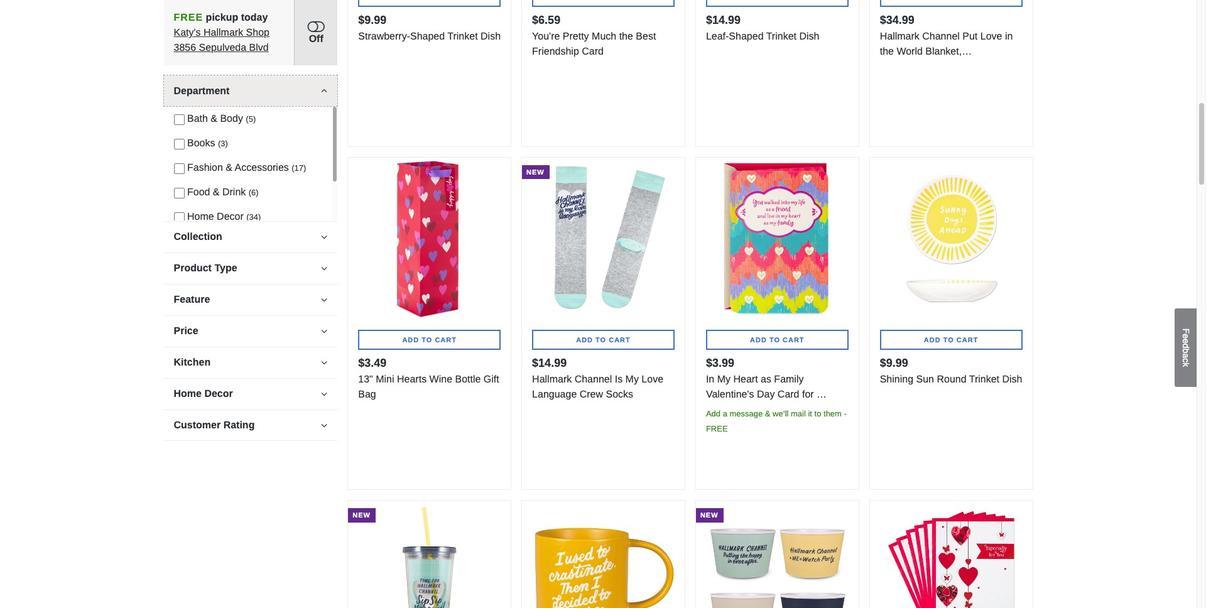 Task type: describe. For each thing, give the bounding box(es) containing it.
mini
[[376, 374, 394, 385]]

f e e d b a c k button
[[1175, 308, 1197, 387]]

hallmark for $14.99
[[532, 374, 572, 385]]

$3.49 13" mini hearts wine bottle gift bag
[[358, 357, 500, 400]]

card inside $6.59 you're pretty much the best friendship card
[[582, 46, 604, 56]]

customer
[[174, 420, 221, 431]]

as
[[761, 374, 772, 385]]

cart for $14.99
[[609, 337, 631, 344]]

product
[[174, 263, 212, 273]]

department tab
[[164, 75, 338, 106]]

$34.99
[[880, 14, 915, 26]]

angle down image for home decor
[[321, 389, 328, 399]]

angle down image for feature
[[321, 295, 328, 305]]

add for $14.99
[[576, 337, 593, 344]]

Fashion & Accessories checkbox
[[174, 163, 184, 174]]

1 e from the top
[[1182, 334, 1192, 339]]

katy's hallmark shop 3856 sepulveda blvd link
[[174, 27, 270, 53]]

feature tab
[[164, 284, 338, 315]]

channel for $14.99
[[575, 374, 612, 385]]

$34.99 hallmark channel put love in the world blanket,…
[[880, 14, 1013, 56]]

for
[[803, 389, 814, 400]]

accessories
[[235, 162, 289, 173]]

-
[[844, 409, 847, 419]]

shining
[[880, 374, 914, 385]]

department
[[174, 85, 230, 96]]

0 horizontal spatial $9.99 article
[[348, 0, 512, 147]]

angle down image for kitchen
[[321, 358, 328, 368]]

valentine's
[[706, 389, 755, 400]]

gift
[[484, 374, 500, 385]]

add to cart button for $3.99
[[706, 330, 849, 350]]

& for accessories
[[226, 162, 233, 173]]

much
[[592, 31, 617, 41]]

round
[[937, 374, 967, 385]]

article containing department
[[164, 75, 338, 278]]

$3.49
[[358, 357, 387, 370]]

to for $9.99
[[944, 337, 955, 344]]

them
[[824, 409, 842, 419]]

best
[[636, 31, 656, 41]]

$9.99 shining sun round trinket dish
[[880, 357, 1023, 385]]

13" mini hearts wine bottle gift bag link
[[358, 372, 501, 403]]

3856
[[174, 42, 196, 53]]

c
[[1182, 358, 1192, 363]]

13"
[[358, 374, 373, 385]]

strawberry-
[[358, 31, 410, 41]]

feature
[[174, 294, 210, 305]]

body
[[220, 113, 243, 124]]

hallmark channel is my love language crew socks, image
[[522, 158, 685, 320]]

to
[[815, 409, 822, 419]]

fashion
[[187, 162, 223, 173]]

collection
[[174, 231, 222, 242]]

sepulveda
[[199, 42, 246, 53]]

trinket inside $9.99 shining sun round trinket dish
[[970, 374, 1000, 385]]

Home Decor checkbox
[[174, 212, 184, 223]]

2 e from the top
[[1182, 339, 1192, 343]]

leaf-shaped trinket dish link
[[706, 29, 849, 44]]

shining sun round trinket dish link
[[880, 372, 1023, 387]]

heart
[[734, 374, 758, 385]]

angle down image for customer rating
[[321, 420, 328, 431]]

leaf-
[[706, 31, 729, 41]]

shaped for $9.99
[[410, 31, 445, 41]]

channel for $34.99
[[923, 31, 960, 41]]

b
[[1182, 348, 1192, 353]]

icon image
[[308, 19, 325, 34]]

1 vertical spatial $9.99 article
[[870, 157, 1034, 491]]

love inside $14.99 hallmark channel is my love language crew socks
[[642, 374, 664, 385]]

pretty
[[563, 31, 589, 41]]

$9.99 strawberry-shaped trinket dish
[[358, 14, 501, 41]]

home decor
[[174, 388, 233, 399]]

decor for home decor
[[205, 388, 233, 399]]

bag
[[358, 389, 376, 400]]

$34.99 article
[[870, 0, 1034, 147]]

free
[[706, 425, 728, 434]]

family
[[775, 374, 804, 385]]

$6.59
[[532, 14, 561, 26]]

bath
[[187, 113, 208, 124]]

it
[[809, 409, 813, 419]]

add for $3.99
[[750, 337, 767, 344]]

…
[[817, 389, 827, 400]]

language
[[532, 389, 577, 400]]

kitchen
[[174, 357, 211, 368]]

(17)
[[292, 163, 306, 173]]

the inside $34.99 hallmark channel put love in the world blanket,…
[[880, 46, 894, 56]]

& for drink
[[213, 187, 220, 197]]

add to cart for $14.99
[[576, 337, 631, 344]]

dish for $14.99
[[800, 31, 820, 41]]

1 horizontal spatial $14.99 article
[[696, 0, 860, 147]]

a inside add a message & we'll mail it to them - free
[[723, 409, 728, 419]]

fashion & accessories (17)
[[187, 162, 306, 173]]

$3.99 article
[[696, 157, 860, 491]]

rating
[[224, 420, 255, 431]]

$14.99 leaf-shaped trinket dish
[[706, 14, 820, 41]]

(3)
[[218, 139, 228, 148]]

hearts
[[397, 374, 427, 385]]

home for home decor (34)
[[187, 211, 214, 222]]

Bath & Body checkbox
[[174, 114, 184, 125]]

day
[[757, 389, 775, 400]]

department filters element
[[164, 106, 333, 278]]

$6.59 article
[[522, 0, 686, 147]]

add for $3.49
[[403, 337, 419, 344]]

books (3)
[[187, 138, 228, 148]]

add to cart for $3.99
[[750, 337, 805, 344]]

a inside button
[[1182, 353, 1192, 358]]

free
[[174, 12, 203, 23]]

& for body
[[211, 113, 217, 124]]

in
[[1006, 31, 1013, 41]]

trinket for $9.99
[[448, 31, 478, 41]]

angle down image for department
[[321, 86, 328, 96]]

(34)
[[247, 212, 261, 222]]

add to cart button for $14.99
[[532, 330, 675, 350]]

hallmark channel put love in the world blanket,… link
[[880, 29, 1023, 59]]

add to cart for $9.99
[[924, 337, 979, 344]]

hallmark channel is my love language crew socks link
[[532, 372, 675, 403]]



Task type: locate. For each thing, give the bounding box(es) containing it.
dish inside $9.99 strawberry-shaped trinket dish
[[481, 31, 501, 41]]

add up $9.99 shining sun round trinket dish
[[924, 337, 941, 344]]

love
[[981, 31, 1003, 41], [642, 374, 664, 385]]

shaped
[[410, 31, 445, 41], [729, 31, 764, 41]]

cart up wine at left bottom
[[435, 337, 457, 344]]

1 my from the left
[[626, 374, 639, 385]]

cart for $3.49
[[435, 337, 457, 344]]

0 vertical spatial channel
[[923, 31, 960, 41]]

cart inside $3.99 article
[[783, 337, 805, 344]]

home decor (34)
[[187, 211, 261, 222]]

0 horizontal spatial $9.99
[[358, 14, 387, 26]]

4 add to cart from the left
[[924, 337, 979, 344]]

dish inside $14.99 leaf-shaped trinket dish
[[800, 31, 820, 41]]

add inside "$3.49" article
[[403, 337, 419, 344]]

add to cart button up the $3.99 in my heart as family valentine's day card for …
[[706, 330, 849, 350]]

d
[[1182, 343, 1192, 348]]

food & drink (6)
[[187, 187, 259, 197]]

add inside add a message & we'll mail it to them - free
[[706, 409, 721, 419]]

0 vertical spatial a
[[1182, 353, 1192, 358]]

2 add to cart button from the left
[[532, 330, 675, 350]]

add to cart button up '$3.49 13" mini hearts wine bottle gift bag'
[[358, 330, 501, 350]]

1 to from the left
[[422, 337, 433, 344]]

the left "best"
[[619, 31, 633, 41]]

0 vertical spatial $14.99 article
[[696, 0, 860, 147]]

cart inside $14.99 article
[[609, 337, 631, 344]]

cart up family
[[783, 337, 805, 344]]

2 horizontal spatial hallmark
[[880, 31, 920, 41]]

f e e d b a c k
[[1182, 328, 1192, 367]]

2 to from the left
[[596, 337, 607, 344]]

1 shaped from the left
[[410, 31, 445, 41]]

angle down image
[[321, 232, 328, 242], [321, 263, 328, 273], [321, 358, 328, 368], [321, 420, 328, 431]]

angle down image for collection
[[321, 232, 328, 242]]

add to cart up '$3.49 13" mini hearts wine bottle gift bag'
[[403, 337, 457, 344]]

home down 'kitchen'
[[174, 388, 202, 399]]

world
[[897, 46, 923, 56]]

type
[[215, 263, 237, 273]]

add to cart button up $14.99 hallmark channel is my love language crew socks
[[532, 330, 675, 350]]

sun
[[917, 374, 935, 385]]

1 horizontal spatial channel
[[923, 31, 960, 41]]

$3.49 article
[[348, 157, 512, 491]]

trinket for $14.99
[[767, 31, 797, 41]]

angle down image inside home decor tab
[[321, 389, 328, 399]]

1 vertical spatial card
[[778, 389, 800, 400]]

4 cart from the left
[[957, 337, 979, 344]]

3 angle down image from the top
[[321, 358, 328, 368]]

add to cart button inside "$3.49" article
[[358, 330, 501, 350]]

collection tab
[[164, 221, 338, 252]]

2 horizontal spatial trinket
[[970, 374, 1000, 385]]

card down much
[[582, 46, 604, 56]]

1 horizontal spatial $9.99 article
[[870, 157, 1034, 491]]

1 angle down image from the top
[[321, 86, 328, 96]]

dish
[[481, 31, 501, 41], [800, 31, 820, 41], [1003, 374, 1023, 385]]

2 horizontal spatial dish
[[1003, 374, 1023, 385]]

$9.99 inside $9.99 shining sun round trinket dish
[[880, 357, 909, 370]]

4 angle down image from the top
[[321, 389, 328, 399]]

0 horizontal spatial $14.99
[[532, 357, 567, 370]]

channel up crew
[[575, 374, 612, 385]]

cart inside "$3.49" article
[[435, 337, 457, 344]]

0 vertical spatial love
[[981, 31, 1003, 41]]

$9.99
[[358, 14, 387, 26], [880, 357, 909, 370]]

add to cart
[[403, 337, 457, 344], [576, 337, 631, 344], [750, 337, 805, 344], [924, 337, 979, 344]]

to for $3.49
[[422, 337, 433, 344]]

0 vertical spatial decor
[[217, 211, 244, 222]]

(5)
[[246, 114, 256, 124]]

add to cart inside $14.99 article
[[576, 337, 631, 344]]

love left in on the top right of the page
[[981, 31, 1003, 41]]

hallmark
[[204, 27, 243, 38], [880, 31, 920, 41], [532, 374, 572, 385]]

$9.99 article
[[348, 0, 512, 147], [870, 157, 1034, 491]]

1 vertical spatial $9.99
[[880, 357, 909, 370]]

decor
[[217, 211, 244, 222], [205, 388, 233, 399]]

add a message & we'll mail it to them - free
[[706, 409, 847, 434]]

add to cart inside $9.99 article
[[924, 337, 979, 344]]

string of hearts valentine's day cards, pack of 6, image
[[870, 501, 1033, 608], [870, 501, 1033, 608]]

in my heart as family valentine's day card for friend, image
[[696, 158, 859, 320], [696, 158, 859, 320]]

product type
[[174, 263, 237, 273]]

1 horizontal spatial love
[[981, 31, 1003, 41]]

3 angle down image from the top
[[321, 326, 328, 336]]

add to cart up the $3.99 in my heart as family valentine's day card for …
[[750, 337, 805, 344]]

angle down image inside collection tab
[[321, 232, 328, 242]]

crew
[[580, 389, 603, 400]]

1 vertical spatial decor
[[205, 388, 233, 399]]

trinket inside $9.99 strawberry-shaped trinket dish
[[448, 31, 478, 41]]

Food & Drink checkbox
[[174, 187, 184, 198]]

love right is
[[642, 374, 664, 385]]

channel inside $34.99 hallmark channel put love in the world blanket,…
[[923, 31, 960, 41]]

card inside the $3.99 in my heart as family valentine's day card for …
[[778, 389, 800, 400]]

3 cart from the left
[[783, 337, 805, 344]]

& right food on the left
[[213, 187, 220, 197]]

channel inside $14.99 hallmark channel is my love language crew socks
[[575, 374, 612, 385]]

& left the we'll
[[765, 409, 771, 419]]

e up the d
[[1182, 334, 1192, 339]]

1 vertical spatial home
[[174, 388, 202, 399]]

decor up customer rating
[[205, 388, 233, 399]]

4 add to cart button from the left
[[880, 330, 1023, 350]]

4 to from the left
[[944, 337, 955, 344]]

e up the b on the bottom right of page
[[1182, 339, 1192, 343]]

& right fashion
[[226, 162, 233, 173]]

home up collection
[[187, 211, 214, 222]]

2 shaped from the left
[[729, 31, 764, 41]]

0 horizontal spatial card
[[582, 46, 604, 56]]

shaped inside $14.99 leaf-shaped trinket dish
[[729, 31, 764, 41]]

free pickup today katy's hallmark shop 3856 sepulveda blvd
[[174, 12, 270, 53]]

angle down image inside feature tab
[[321, 295, 328, 305]]

1 cart from the left
[[435, 337, 457, 344]]

1 horizontal spatial trinket
[[767, 31, 797, 41]]

0 horizontal spatial dish
[[481, 31, 501, 41]]

to inside $3.99 article
[[770, 337, 781, 344]]

$3.99
[[706, 357, 735, 370]]

1 horizontal spatial card
[[778, 389, 800, 400]]

my inside $14.99 hallmark channel is my love language crew socks
[[626, 374, 639, 385]]

product type tab
[[164, 253, 338, 283]]

add inside $14.99 article
[[576, 337, 593, 344]]

& inside add a message & we'll mail it to them - free
[[765, 409, 771, 419]]

to
[[422, 337, 433, 344], [596, 337, 607, 344], [770, 337, 781, 344], [944, 337, 955, 344]]

the inside $6.59 you're pretty much the best friendship card
[[619, 31, 633, 41]]

angle down image inside price tab
[[321, 326, 328, 336]]

1 add to cart from the left
[[403, 337, 457, 344]]

add up $14.99 hallmark channel is my love language crew socks
[[576, 337, 593, 344]]

add to cart inside "$3.49" article
[[403, 337, 457, 344]]

add for $9.99
[[924, 337, 941, 344]]

$9.99 inside $9.99 strawberry-shaped trinket dish
[[358, 14, 387, 26]]

cart up $9.99 shining sun round trinket dish
[[957, 337, 979, 344]]

add to cart inside $3.99 article
[[750, 337, 805, 344]]

price
[[174, 326, 198, 336]]

cart for $9.99
[[957, 337, 979, 344]]

0 vertical spatial the
[[619, 31, 633, 41]]

bottle
[[455, 374, 481, 385]]

(6)
[[249, 188, 259, 197]]

message
[[730, 409, 763, 419]]

today
[[241, 12, 268, 23]]

procrastinate funny mug, 16 oz., image
[[522, 501, 685, 608]]

channel up blanket,…
[[923, 31, 960, 41]]

is
[[615, 374, 623, 385]]

1 vertical spatial a
[[723, 409, 728, 419]]

you're pretty much the best friendship card link
[[532, 29, 675, 59]]

socks
[[606, 389, 634, 400]]

hallmark up language on the left bottom
[[532, 374, 572, 385]]

2 add to cart from the left
[[576, 337, 631, 344]]

1 horizontal spatial dish
[[800, 31, 820, 41]]

shining sun round trinket dish, image
[[870, 158, 1033, 320]]

0 horizontal spatial trinket
[[448, 31, 478, 41]]

$9.99 for $9.99 strawberry-shaped trinket dish
[[358, 14, 387, 26]]

decor for home decor (34)
[[217, 211, 244, 222]]

cart inside $9.99 article
[[957, 337, 979, 344]]

0 horizontal spatial my
[[626, 374, 639, 385]]

1 horizontal spatial $9.99
[[880, 357, 909, 370]]

$6.59 you're pretty much the best friendship card
[[532, 14, 656, 56]]

shop
[[246, 27, 270, 38]]

card down family
[[778, 389, 800, 400]]

$3.99 in my heart as family valentine's day card for …
[[706, 357, 827, 400]]

0 horizontal spatial hallmark
[[204, 27, 243, 38]]

shaped for $14.99
[[729, 31, 764, 41]]

we'll
[[773, 409, 789, 419]]

0 vertical spatial $9.99 article
[[348, 0, 512, 147]]

love inside $34.99 hallmark channel put love in the world blanket,…
[[981, 31, 1003, 41]]

& right bath
[[211, 113, 217, 124]]

a up free
[[723, 409, 728, 419]]

a up k
[[1182, 353, 1192, 358]]

customer rating
[[174, 420, 255, 431]]

0 horizontal spatial shaped
[[410, 31, 445, 41]]

add inside $9.99 article
[[924, 337, 941, 344]]

1 horizontal spatial shaped
[[729, 31, 764, 41]]

my right "in"
[[718, 374, 731, 385]]

0 vertical spatial $14.99
[[706, 14, 741, 26]]

hallmark up sepulveda
[[204, 27, 243, 38]]

article
[[164, 75, 338, 278], [348, 501, 512, 608], [696, 501, 860, 608], [870, 501, 1034, 608]]

the
[[619, 31, 633, 41], [880, 46, 894, 56]]

2 my from the left
[[718, 374, 731, 385]]

3 add to cart button from the left
[[706, 330, 849, 350]]

angle down image inside product type tab
[[321, 263, 328, 273]]

cart up is
[[609, 337, 631, 344]]

my
[[626, 374, 639, 385], [718, 374, 731, 385]]

hallmark for $34.99
[[880, 31, 920, 41]]

wine
[[430, 374, 453, 385]]

angle down image inside kitchen "tab"
[[321, 358, 328, 368]]

1 vertical spatial $14.99
[[532, 357, 567, 370]]

in
[[706, 374, 715, 385]]

$14.99 up leaf-
[[706, 14, 741, 26]]

$14.99 for $14.99 hallmark channel is my love language crew socks
[[532, 357, 567, 370]]

&
[[211, 113, 217, 124], [226, 162, 233, 173], [213, 187, 220, 197], [765, 409, 771, 419]]

tab list containing department
[[164, 75, 338, 441]]

3 to from the left
[[770, 337, 781, 344]]

home inside tab
[[174, 388, 202, 399]]

home inside department filters element
[[187, 211, 214, 222]]

hallmark channel sip sip hooray water tumbler, 22 oz., image
[[348, 501, 511, 608]]

0 vertical spatial home
[[187, 211, 214, 222]]

0 horizontal spatial a
[[723, 409, 728, 419]]

decor left (34)
[[217, 211, 244, 222]]

0 horizontal spatial the
[[619, 31, 633, 41]]

pickup
[[206, 12, 238, 23]]

$9.99 for $9.99 shining sun round trinket dish
[[880, 357, 909, 370]]

$9.99 up shining
[[880, 357, 909, 370]]

k
[[1182, 363, 1192, 367]]

3 add to cart from the left
[[750, 337, 805, 344]]

a
[[1182, 353, 1192, 358], [723, 409, 728, 419]]

add up the $3.99 in my heart as family valentine's day card for …
[[750, 337, 767, 344]]

1 add to cart button from the left
[[358, 330, 501, 350]]

$14.99 for $14.99 leaf-shaped trinket dish
[[706, 14, 741, 26]]

hallmark inside $34.99 hallmark channel put love in the world blanket,…
[[880, 31, 920, 41]]

add to cart button
[[358, 330, 501, 350], [532, 330, 675, 350], [706, 330, 849, 350], [880, 330, 1023, 350]]

to for $14.99
[[596, 337, 607, 344]]

dish inside $9.99 shining sun round trinket dish
[[1003, 374, 1023, 385]]

$14.99 hallmark channel is my love language crew socks
[[532, 357, 664, 400]]

add to cart button up $9.99 shining sun round trinket dish
[[880, 330, 1023, 350]]

friendship
[[532, 46, 579, 56]]

the left world
[[880, 46, 894, 56]]

0 horizontal spatial channel
[[575, 374, 612, 385]]

1 angle down image from the top
[[321, 232, 328, 242]]

4 angle down image from the top
[[321, 420, 328, 431]]

1 horizontal spatial hallmark
[[532, 374, 572, 385]]

dish for $9.99
[[481, 31, 501, 41]]

tab list
[[164, 75, 338, 441]]

1 vertical spatial channel
[[575, 374, 612, 385]]

to up the $3.99 in my heart as family valentine's day card for …
[[770, 337, 781, 344]]

drink
[[222, 187, 246, 197]]

in my heart as family valentine's day card for … link
[[706, 372, 849, 403]]

blanket,…
[[926, 46, 972, 56]]

angle down image for price
[[321, 326, 328, 336]]

add to cart for $3.49
[[403, 337, 457, 344]]

to inside "$3.49" article
[[422, 337, 433, 344]]

1 horizontal spatial a
[[1182, 353, 1192, 358]]

angle down image
[[321, 86, 328, 96], [321, 295, 328, 305], [321, 326, 328, 336], [321, 389, 328, 399]]

$14.99 inside $14.99 leaf-shaped trinket dish
[[706, 14, 741, 26]]

add to cart button for $9.99
[[880, 330, 1023, 350]]

add to cart button for $3.49
[[358, 330, 501, 350]]

to up $14.99 hallmark channel is my love language crew socks
[[596, 337, 607, 344]]

trinket inside $14.99 leaf-shaped trinket dish
[[767, 31, 797, 41]]

katy's
[[174, 27, 201, 38]]

add to cart up $14.99 hallmark channel is my love language crew socks
[[576, 337, 631, 344]]

kitchen tab
[[164, 347, 338, 378]]

to up '$3.49 13" mini hearts wine bottle gift bag'
[[422, 337, 433, 344]]

2 cart from the left
[[609, 337, 631, 344]]

cart
[[435, 337, 457, 344], [609, 337, 631, 344], [783, 337, 805, 344], [957, 337, 979, 344]]

my inside the $3.99 in my heart as family valentine's day card for …
[[718, 374, 731, 385]]

add up hearts
[[403, 337, 419, 344]]

hallmark inside $14.99 hallmark channel is my love language crew socks
[[532, 374, 572, 385]]

to for $3.99
[[770, 337, 781, 344]]

$14.99 article
[[696, 0, 860, 147], [522, 157, 686, 491]]

1 horizontal spatial $14.99
[[706, 14, 741, 26]]

0 vertical spatial $9.99
[[358, 14, 387, 26]]

put
[[963, 31, 978, 41]]

2 angle down image from the top
[[321, 295, 328, 305]]

mail
[[791, 409, 806, 419]]

2 angle down image from the top
[[321, 263, 328, 273]]

angle down image inside the department tab
[[321, 86, 328, 96]]

0 vertical spatial card
[[582, 46, 604, 56]]

angle down image inside "customer rating" tab
[[321, 420, 328, 431]]

add to cart up $9.99 shining sun round trinket dish
[[924, 337, 979, 344]]

0 horizontal spatial $14.99 article
[[522, 157, 686, 491]]

$14.99 up language on the left bottom
[[532, 357, 567, 370]]

books
[[187, 138, 215, 148]]

my right is
[[626, 374, 639, 385]]

cart for $3.99
[[783, 337, 805, 344]]

1 vertical spatial $14.99 article
[[522, 157, 686, 491]]

1 horizontal spatial the
[[880, 46, 894, 56]]

0 horizontal spatial love
[[642, 374, 664, 385]]

hallmark down $34.99 at the top of page
[[880, 31, 920, 41]]

1 horizontal spatial my
[[718, 374, 731, 385]]

off
[[309, 33, 324, 44]]

angle down image for product type
[[321, 263, 328, 273]]

Books checkbox
[[174, 138, 184, 149]]

hallmark inside free pickup today katy's hallmark shop 3856 sepulveda blvd
[[204, 27, 243, 38]]

home for home decor
[[174, 388, 202, 399]]

bath & body (5)
[[187, 113, 256, 124]]

add to cart button inside $3.99 article
[[706, 330, 849, 350]]

$14.99 inside $14.99 hallmark channel is my love language crew socks
[[532, 357, 567, 370]]

decor inside department filters element
[[217, 211, 244, 222]]

blvd
[[249, 42, 269, 53]]

add up free
[[706, 409, 721, 419]]

1 vertical spatial love
[[642, 374, 664, 385]]

$9.99 up strawberry-
[[358, 14, 387, 26]]

13" mini hearts wine bottle gift bag, image
[[348, 158, 511, 320], [348, 158, 511, 320]]

decor inside tab
[[205, 388, 233, 399]]

1 vertical spatial the
[[880, 46, 894, 56]]

add
[[403, 337, 419, 344], [576, 337, 593, 344], [750, 337, 767, 344], [924, 337, 941, 344], [706, 409, 721, 419]]

price tab
[[164, 316, 338, 346]]

hallmark channel popcorn bowls, set of 4, image
[[696, 501, 859, 608], [696, 501, 859, 608]]

customer rating tab
[[164, 410, 338, 441]]

to up $9.99 shining sun round trinket dish
[[944, 337, 955, 344]]

home decor tab
[[164, 378, 338, 409]]

shaped inside $9.99 strawberry-shaped trinket dish
[[410, 31, 445, 41]]



Task type: vqa. For each thing, say whether or not it's contained in the screenshot.
MOVIES
no



